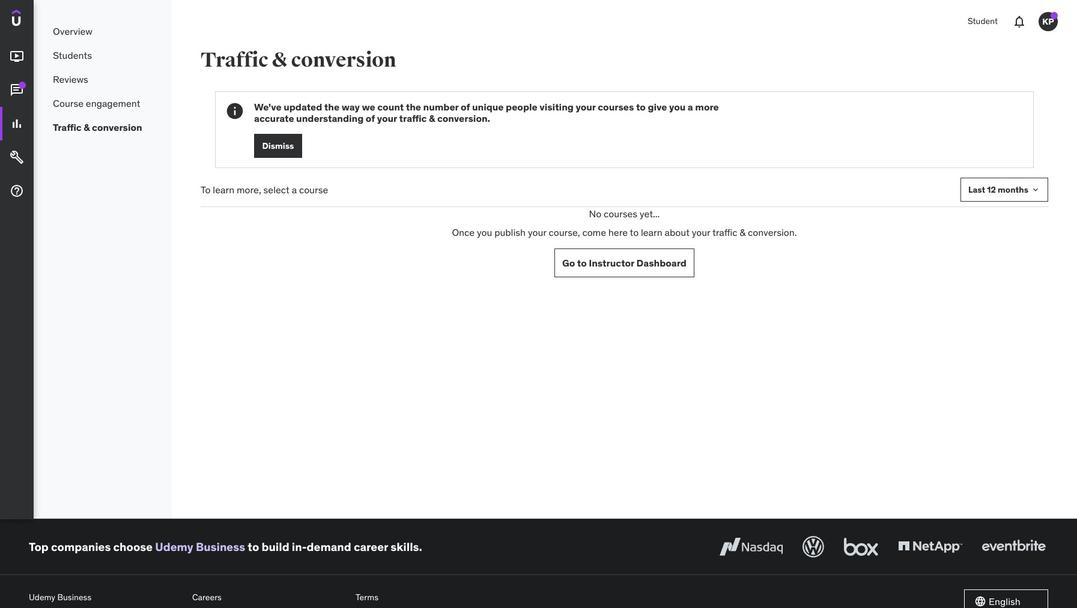 Task type: describe. For each thing, give the bounding box(es) containing it.
1 the from the left
[[324, 101, 340, 113]]

your right we
[[377, 113, 397, 125]]

overview link
[[34, 19, 172, 43]]

in-
[[292, 540, 307, 555]]

career
[[354, 540, 388, 555]]

students
[[53, 49, 92, 61]]

0 vertical spatial udemy business link
[[155, 540, 245, 555]]

visiting
[[540, 101, 574, 113]]

instructor
[[589, 257, 635, 269]]

overview
[[53, 25, 93, 37]]

netapp image
[[896, 534, 965, 561]]

top companies choose udemy business to build in-demand career skills.
[[29, 540, 422, 555]]

2 medium image from the top
[[10, 117, 24, 131]]

to inside we've updated the way we count the number of unique people visiting your courses to give you a more accurate understanding of your traffic & conversion.
[[636, 101, 646, 113]]

udemy business
[[29, 593, 92, 603]]

a inside we've updated the way we count the number of unique people visiting your courses to give you a more accurate understanding of your traffic & conversion.
[[688, 101, 694, 113]]

select
[[264, 184, 290, 196]]

student link
[[961, 7, 1006, 36]]

course engagement link
[[34, 91, 172, 115]]

terms
[[356, 593, 379, 603]]

give
[[648, 101, 667, 113]]

2 medium image from the top
[[10, 184, 24, 198]]

way
[[342, 101, 360, 113]]

1 vertical spatial a
[[292, 184, 297, 196]]

xsmall image
[[1031, 185, 1041, 195]]

1 horizontal spatial traffic
[[713, 226, 738, 238]]

12
[[988, 185, 997, 195]]

volkswagen image
[[801, 534, 827, 561]]

1 vertical spatial business
[[57, 593, 92, 603]]

english
[[989, 596, 1021, 608]]

top
[[29, 540, 49, 555]]

no
[[589, 208, 602, 220]]

dismiss button
[[254, 134, 302, 158]]

conversion. inside we've updated the way we count the number of unique people visiting your courses to give you a more accurate understanding of your traffic & conversion.
[[438, 113, 491, 125]]

course engagement
[[53, 97, 140, 109]]

3 medium image from the top
[[10, 150, 24, 165]]

people
[[506, 101, 538, 113]]

we've
[[254, 101, 282, 113]]

once you publish your course, come here to learn about your traffic & conversion.
[[452, 226, 797, 238]]

english button
[[965, 590, 1049, 609]]

student
[[968, 16, 998, 27]]

0 horizontal spatial of
[[366, 113, 375, 125]]

go
[[563, 257, 575, 269]]

course
[[53, 97, 84, 109]]

kp link
[[1034, 7, 1063, 36]]

1 vertical spatial conversion
[[92, 121, 142, 133]]

0 horizontal spatial you
[[477, 226, 492, 238]]

choose
[[113, 540, 153, 555]]

box image
[[842, 534, 882, 561]]

1 medium image from the top
[[10, 83, 24, 97]]

1 horizontal spatial of
[[461, 101, 470, 113]]

nasdaq image
[[717, 534, 786, 561]]

last 12 months
[[969, 185, 1029, 195]]

publish
[[495, 226, 526, 238]]

go to instructor dashboard
[[563, 257, 687, 269]]

you inside we've updated the way we count the number of unique people visiting your courses to give you a more accurate understanding of your traffic & conversion.
[[670, 101, 686, 113]]

courses inside we've updated the way we count the number of unique people visiting your courses to give you a more accurate understanding of your traffic & conversion.
[[598, 101, 634, 113]]

skills.
[[391, 540, 422, 555]]

yet...
[[640, 208, 660, 220]]

last 12 months button
[[961, 178, 1049, 202]]

udemy image
[[12, 10, 67, 30]]

1 vertical spatial traffic & conversion
[[53, 121, 142, 133]]

0 vertical spatial conversion
[[291, 47, 396, 73]]

to right 'go'
[[578, 257, 587, 269]]

understanding
[[296, 113, 364, 125]]

here
[[609, 226, 628, 238]]

more
[[696, 101, 719, 113]]

you have alerts image
[[1051, 12, 1059, 19]]

accurate
[[254, 113, 294, 125]]

build
[[262, 540, 290, 555]]

go to instructor dashboard link
[[555, 249, 695, 278]]

last
[[969, 185, 986, 195]]



Task type: locate. For each thing, give the bounding box(es) containing it.
1 horizontal spatial traffic
[[201, 47, 268, 73]]

traffic & conversion link
[[34, 115, 172, 139]]

0 vertical spatial learn
[[213, 184, 235, 196]]

to left the build
[[248, 540, 259, 555]]

come
[[583, 226, 606, 238]]

0 vertical spatial traffic
[[399, 113, 427, 125]]

courses left give on the right top of page
[[598, 101, 634, 113]]

0 vertical spatial conversion.
[[438, 113, 491, 125]]

you right once
[[477, 226, 492, 238]]

1 vertical spatial udemy
[[29, 593, 55, 603]]

1 vertical spatial traffic
[[53, 121, 82, 133]]

a left more
[[688, 101, 694, 113]]

notifications image
[[1013, 14, 1027, 29]]

business
[[196, 540, 245, 555], [57, 593, 92, 603]]

traffic inside we've updated the way we count the number of unique people visiting your courses to give you a more accurate understanding of your traffic & conversion.
[[399, 113, 427, 125]]

count
[[378, 101, 404, 113]]

conversion
[[291, 47, 396, 73], [92, 121, 142, 133]]

learn down yet...
[[641, 226, 663, 238]]

& inside we've updated the way we count the number of unique people visiting your courses to give you a more accurate understanding of your traffic & conversion.
[[429, 113, 435, 125]]

traffic & conversion down course engagement
[[53, 121, 142, 133]]

kp
[[1043, 16, 1055, 27]]

0 horizontal spatial traffic
[[53, 121, 82, 133]]

to
[[636, 101, 646, 113], [630, 226, 639, 238], [578, 257, 587, 269], [248, 540, 259, 555]]

1 horizontal spatial conversion.
[[748, 226, 797, 238]]

0 vertical spatial traffic & conversion
[[201, 47, 396, 73]]

once
[[452, 226, 475, 238]]

medium image
[[10, 83, 24, 97], [10, 117, 24, 131], [10, 150, 24, 165]]

2 vertical spatial medium image
[[10, 150, 24, 165]]

traffic right about
[[713, 226, 738, 238]]

conversion down engagement
[[92, 121, 142, 133]]

traffic & conversion up updated
[[201, 47, 396, 73]]

&
[[272, 47, 287, 73], [429, 113, 435, 125], [84, 121, 90, 133], [740, 226, 746, 238]]

1 vertical spatial medium image
[[10, 184, 24, 198]]

we
[[362, 101, 375, 113]]

2 the from the left
[[406, 101, 421, 113]]

0 horizontal spatial conversion
[[92, 121, 142, 133]]

business up "careers"
[[196, 540, 245, 555]]

you right give on the right top of page
[[670, 101, 686, 113]]

no courses yet...
[[589, 208, 660, 220]]

1 medium image from the top
[[10, 49, 24, 64]]

0 vertical spatial udemy
[[155, 540, 193, 555]]

conversion.
[[438, 113, 491, 125], [748, 226, 797, 238]]

you
[[670, 101, 686, 113], [477, 226, 492, 238]]

1 vertical spatial courses
[[604, 208, 638, 220]]

unique
[[472, 101, 504, 113]]

0 vertical spatial medium image
[[10, 83, 24, 97]]

of
[[461, 101, 470, 113], [366, 113, 375, 125]]

traffic
[[399, 113, 427, 125], [713, 226, 738, 238]]

udemy down top
[[29, 593, 55, 603]]

1 horizontal spatial traffic & conversion
[[201, 47, 396, 73]]

1 vertical spatial conversion.
[[748, 226, 797, 238]]

1 vertical spatial learn
[[641, 226, 663, 238]]

traffic & conversion
[[201, 47, 396, 73], [53, 121, 142, 133]]

of left unique
[[461, 101, 470, 113]]

companies
[[51, 540, 111, 555]]

about
[[665, 226, 690, 238]]

udemy business link down companies
[[29, 590, 183, 607]]

1 horizontal spatial udemy
[[155, 540, 193, 555]]

0 horizontal spatial the
[[324, 101, 340, 113]]

of right way
[[366, 113, 375, 125]]

to
[[201, 184, 211, 196]]

a right select
[[292, 184, 297, 196]]

reviews
[[53, 73, 88, 85]]

the right count
[[406, 101, 421, 113]]

demand
[[307, 540, 351, 555]]

course
[[299, 184, 328, 196]]

0 vertical spatial traffic
[[201, 47, 268, 73]]

your right publish
[[528, 226, 547, 238]]

reviews link
[[34, 67, 172, 91]]

0 horizontal spatial a
[[292, 184, 297, 196]]

terms link
[[356, 590, 510, 607]]

your right visiting
[[576, 101, 596, 113]]

0 vertical spatial you
[[670, 101, 686, 113]]

number
[[424, 101, 459, 113]]

small image
[[975, 596, 987, 608]]

updated
[[284, 101, 322, 113]]

students link
[[34, 43, 172, 67]]

the left way
[[324, 101, 340, 113]]

to left give on the right top of page
[[636, 101, 646, 113]]

1 horizontal spatial the
[[406, 101, 421, 113]]

conversion up way
[[291, 47, 396, 73]]

your
[[576, 101, 596, 113], [377, 113, 397, 125], [528, 226, 547, 238], [692, 226, 711, 238]]

the
[[324, 101, 340, 113], [406, 101, 421, 113]]

udemy right the 'choose'
[[155, 540, 193, 555]]

your right about
[[692, 226, 711, 238]]

to right here
[[630, 226, 639, 238]]

1 horizontal spatial business
[[196, 540, 245, 555]]

months
[[998, 185, 1029, 195]]

business down companies
[[57, 593, 92, 603]]

0 vertical spatial medium image
[[10, 49, 24, 64]]

medium image
[[10, 49, 24, 64], [10, 184, 24, 198]]

udemy business link up "careers"
[[155, 540, 245, 555]]

eventbrite image
[[980, 534, 1049, 561]]

0 horizontal spatial learn
[[213, 184, 235, 196]]

1 horizontal spatial a
[[688, 101, 694, 113]]

traffic down course
[[53, 121, 82, 133]]

learn right to
[[213, 184, 235, 196]]

course,
[[549, 226, 580, 238]]

0 horizontal spatial traffic & conversion
[[53, 121, 142, 133]]

courses
[[598, 101, 634, 113], [604, 208, 638, 220]]

careers link
[[192, 590, 346, 607]]

0 vertical spatial courses
[[598, 101, 634, 113]]

more,
[[237, 184, 261, 196]]

dashboard
[[637, 257, 687, 269]]

learn
[[213, 184, 235, 196], [641, 226, 663, 238]]

0 horizontal spatial business
[[57, 593, 92, 603]]

1 horizontal spatial learn
[[641, 226, 663, 238]]

1 vertical spatial udemy business link
[[29, 590, 183, 607]]

to learn more, select a course
[[201, 184, 328, 196]]

a
[[688, 101, 694, 113], [292, 184, 297, 196]]

0 horizontal spatial conversion.
[[438, 113, 491, 125]]

udemy business link
[[155, 540, 245, 555], [29, 590, 183, 607]]

traffic right we
[[399, 113, 427, 125]]

0 vertical spatial business
[[196, 540, 245, 555]]

1 horizontal spatial you
[[670, 101, 686, 113]]

engagement
[[86, 97, 140, 109]]

courses up here
[[604, 208, 638, 220]]

1 vertical spatial traffic
[[713, 226, 738, 238]]

0 vertical spatial a
[[688, 101, 694, 113]]

careers
[[192, 593, 222, 603]]

1 horizontal spatial conversion
[[291, 47, 396, 73]]

traffic
[[201, 47, 268, 73], [53, 121, 82, 133]]

traffic up "we've" in the top left of the page
[[201, 47, 268, 73]]

udemy
[[155, 540, 193, 555], [29, 593, 55, 603]]

1 vertical spatial medium image
[[10, 117, 24, 131]]

dismiss
[[262, 141, 294, 151]]

0 horizontal spatial udemy
[[29, 593, 55, 603]]

0 horizontal spatial traffic
[[399, 113, 427, 125]]

1 vertical spatial you
[[477, 226, 492, 238]]

we've updated the way we count the number of unique people visiting your courses to give you a more accurate understanding of your traffic & conversion.
[[254, 101, 719, 125]]



Task type: vqa. For each thing, say whether or not it's contained in the screenshot.
We've
yes



